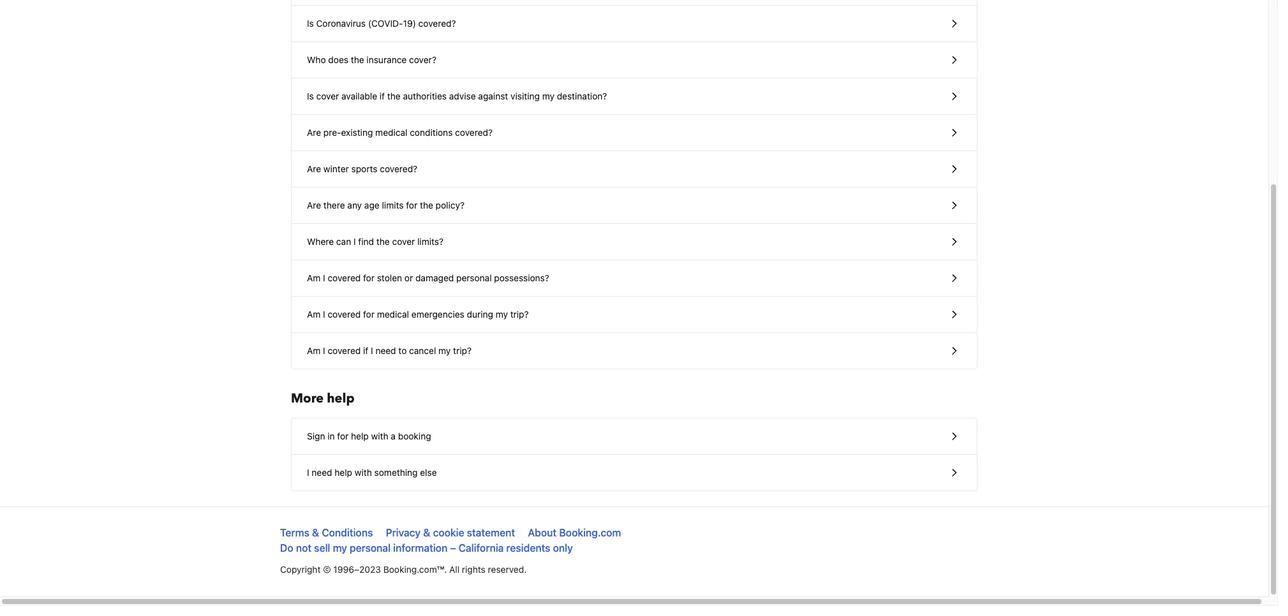 Task type: describe. For each thing, give the bounding box(es) containing it.
sign in for help with a booking link
[[292, 419, 977, 454]]

for inside "button"
[[406, 200, 417, 211]]

sign in for help with a booking
[[307, 431, 431, 442]]

about
[[528, 527, 557, 539]]

cookie
[[433, 527, 464, 539]]

are winter sports covered?
[[307, 163, 417, 174]]

help inside button
[[335, 467, 352, 478]]

possessions?
[[494, 272, 549, 283]]

who
[[307, 54, 326, 65]]

i need help with something else
[[307, 467, 437, 478]]

who does the insurance cover? button
[[292, 42, 977, 78]]

is coronavirus (covid-19) covered? button
[[292, 6, 977, 42]]

am for am i covered for medical emergencies during my trip?
[[307, 309, 321, 320]]

winter
[[323, 163, 349, 174]]

more
[[291, 390, 324, 407]]

who does the insurance cover?
[[307, 54, 437, 65]]

0 horizontal spatial trip?
[[453, 345, 472, 356]]

are winter sports covered? button
[[292, 151, 977, 188]]

there
[[323, 200, 345, 211]]

with inside button
[[355, 467, 372, 478]]

all
[[449, 564, 460, 575]]

are for are pre-existing medical conditions covered?
[[307, 127, 321, 138]]

help inside button
[[351, 431, 369, 442]]

personal inside button
[[456, 272, 492, 283]]

am i covered for stolen or damaged personal possessions?
[[307, 272, 549, 283]]

pre-
[[323, 127, 341, 138]]

sign
[[307, 431, 325, 442]]

privacy & cookie statement link
[[386, 527, 515, 539]]

stolen
[[377, 272, 402, 283]]

am i covered if i need to cancel my trip?
[[307, 345, 472, 356]]

i need help with something else button
[[292, 455, 977, 491]]

covered? inside button
[[418, 18, 456, 29]]

the right does on the top of the page
[[351, 54, 364, 65]]

(covid-
[[368, 18, 403, 29]]

terms
[[280, 527, 309, 539]]

destination?
[[557, 91, 607, 101]]

authorities
[[403, 91, 447, 101]]

against
[[478, 91, 508, 101]]

existing
[[341, 127, 373, 138]]

where can i find the cover limits? button
[[292, 224, 977, 260]]

about booking.com link
[[528, 527, 621, 539]]

booking
[[398, 431, 431, 442]]

medical inside button
[[377, 309, 409, 320]]

covered? inside button
[[455, 127, 493, 138]]

need inside button
[[312, 467, 332, 478]]

need inside button
[[376, 345, 396, 356]]

residents
[[506, 542, 550, 554]]

do not sell my personal information – california residents only link
[[280, 542, 573, 554]]

or
[[404, 272, 413, 283]]

are pre-existing medical conditions covered?
[[307, 127, 493, 138]]

does
[[328, 54, 348, 65]]

conditions
[[322, 527, 373, 539]]

statement
[[467, 527, 515, 539]]

am for am i covered for stolen or damaged personal possessions?
[[307, 272, 321, 283]]

cover?
[[409, 54, 437, 65]]

am i covered if i need to cancel my trip? button
[[292, 333, 977, 369]]

information
[[393, 542, 448, 554]]

& for terms
[[312, 527, 319, 539]]

the inside "button"
[[420, 200, 433, 211]]

available
[[341, 91, 377, 101]]

during
[[467, 309, 493, 320]]

privacy & cookie statement
[[386, 527, 515, 539]]

my inside about booking.com do not sell my personal information – california residents only
[[333, 542, 347, 554]]

for left stolen on the left top of the page
[[363, 272, 375, 283]]

terms & conditions
[[280, 527, 373, 539]]

a
[[391, 431, 396, 442]]

else
[[420, 467, 437, 478]]

covered for medical
[[328, 309, 361, 320]]

not
[[296, 542, 312, 554]]

are for are winter sports covered?
[[307, 163, 321, 174]]

to
[[398, 345, 407, 356]]

cancel
[[409, 345, 436, 356]]

copyright
[[280, 564, 321, 575]]

rights
[[462, 564, 486, 575]]

is cover available if the authorities advise against visiting my destination?
[[307, 91, 607, 101]]

sports
[[351, 163, 377, 174]]

is coronavirus (covid-19) covered?
[[307, 18, 456, 29]]

my right during
[[496, 309, 508, 320]]

if for i
[[363, 345, 368, 356]]

where
[[307, 236, 334, 247]]

covered? inside button
[[380, 163, 417, 174]]

visiting
[[511, 91, 540, 101]]

& for privacy
[[423, 527, 430, 539]]

copyright © 1996–2023 booking.com™. all rights reserved.
[[280, 564, 527, 575]]

booking.com
[[559, 527, 621, 539]]

sell
[[314, 542, 330, 554]]

cover inside button
[[316, 91, 339, 101]]



Task type: locate. For each thing, give the bounding box(es) containing it.
are there any age limits for the policy? button
[[292, 188, 977, 224]]

1 vertical spatial personal
[[350, 542, 391, 554]]

are left winter
[[307, 163, 321, 174]]

cover inside button
[[392, 236, 415, 247]]

only
[[553, 542, 573, 554]]

2 vertical spatial covered?
[[380, 163, 417, 174]]

0 vertical spatial need
[[376, 345, 396, 356]]

1 vertical spatial covered?
[[455, 127, 493, 138]]

2 vertical spatial are
[[307, 200, 321, 211]]

reserved.
[[488, 564, 527, 575]]

more help
[[291, 390, 355, 407]]

0 vertical spatial is
[[307, 18, 314, 29]]

medical inside button
[[375, 127, 407, 138]]

1 vertical spatial are
[[307, 163, 321, 174]]

if right the available
[[380, 91, 385, 101]]

0 vertical spatial are
[[307, 127, 321, 138]]

1 horizontal spatial need
[[376, 345, 396, 356]]

something
[[374, 467, 418, 478]]

0 vertical spatial help
[[327, 390, 355, 407]]

0 vertical spatial cover
[[316, 91, 339, 101]]

for right limits
[[406, 200, 417, 211]]

3 covered from the top
[[328, 345, 361, 356]]

is for is coronavirus (covid-19) covered?
[[307, 18, 314, 29]]

if left to
[[363, 345, 368, 356]]

cover left limits?
[[392, 236, 415, 247]]

for
[[406, 200, 417, 211], [363, 272, 375, 283], [363, 309, 375, 320], [337, 431, 349, 442]]

trip? right cancel
[[453, 345, 472, 356]]

2 am from the top
[[307, 309, 321, 320]]

emergencies
[[411, 309, 464, 320]]

1 vertical spatial cover
[[392, 236, 415, 247]]

1 horizontal spatial if
[[380, 91, 385, 101]]

1 vertical spatial trip?
[[453, 345, 472, 356]]

help
[[327, 390, 355, 407], [351, 431, 369, 442], [335, 467, 352, 478]]

3 am from the top
[[307, 345, 321, 356]]

any
[[347, 200, 362, 211]]

help right 'in' in the bottom left of the page
[[351, 431, 369, 442]]

0 horizontal spatial if
[[363, 345, 368, 356]]

–
[[450, 542, 456, 554]]

0 vertical spatial covered?
[[418, 18, 456, 29]]

1 vertical spatial covered
[[328, 309, 361, 320]]

insurance
[[367, 54, 407, 65]]

covered? right 19)
[[418, 18, 456, 29]]

is down who
[[307, 91, 314, 101]]

covered? down advise
[[455, 127, 493, 138]]

are inside "button"
[[307, 200, 321, 211]]

& up sell
[[312, 527, 319, 539]]

is
[[307, 18, 314, 29], [307, 91, 314, 101]]

0 horizontal spatial cover
[[316, 91, 339, 101]]

about booking.com do not sell my personal information – california residents only
[[280, 527, 621, 554]]

1 horizontal spatial &
[[423, 527, 430, 539]]

trip? down possessions?
[[510, 309, 529, 320]]

0 horizontal spatial &
[[312, 527, 319, 539]]

0 vertical spatial trip?
[[510, 309, 529, 320]]

©
[[323, 564, 331, 575]]

1 & from the left
[[312, 527, 319, 539]]

1 vertical spatial help
[[351, 431, 369, 442]]

&
[[312, 527, 319, 539], [423, 527, 430, 539]]

are
[[307, 127, 321, 138], [307, 163, 321, 174], [307, 200, 321, 211]]

1 vertical spatial is
[[307, 91, 314, 101]]

0 horizontal spatial personal
[[350, 542, 391, 554]]

0 vertical spatial covered
[[328, 272, 361, 283]]

1 vertical spatial if
[[363, 345, 368, 356]]

covered for stolen
[[328, 272, 361, 283]]

3 are from the top
[[307, 200, 321, 211]]

covered for i
[[328, 345, 361, 356]]

1 is from the top
[[307, 18, 314, 29]]

with left something
[[355, 467, 372, 478]]

need left to
[[376, 345, 396, 356]]

1 covered from the top
[[328, 272, 361, 283]]

covered up the more help
[[328, 345, 361, 356]]

if for the
[[380, 91, 385, 101]]

my
[[542, 91, 554, 101], [496, 309, 508, 320], [438, 345, 451, 356], [333, 542, 347, 554]]

the
[[351, 54, 364, 65], [387, 91, 401, 101], [420, 200, 433, 211], [376, 236, 390, 247]]

are inside button
[[307, 163, 321, 174]]

are left pre-
[[307, 127, 321, 138]]

my right cancel
[[438, 345, 451, 356]]

booking.com™.
[[383, 564, 447, 575]]

if
[[380, 91, 385, 101], [363, 345, 368, 356]]

are pre-existing medical conditions covered? button
[[292, 115, 977, 151]]

covered up am i covered if i need to cancel my trip?
[[328, 309, 361, 320]]

cover left the available
[[316, 91, 339, 101]]

are there any age limits for the policy?
[[307, 200, 465, 211]]

19)
[[403, 18, 416, 29]]

the left 'policy?'
[[420, 200, 433, 211]]

are for are there any age limits for the policy?
[[307, 200, 321, 211]]

if inside am i covered if i need to cancel my trip? button
[[363, 345, 368, 356]]

damaged
[[415, 272, 454, 283]]

my down conditions
[[333, 542, 347, 554]]

1 vertical spatial need
[[312, 467, 332, 478]]

are left there
[[307, 200, 321, 211]]

0 horizontal spatial need
[[312, 467, 332, 478]]

covered down can
[[328, 272, 361, 283]]

1 vertical spatial am
[[307, 309, 321, 320]]

help down 'in' in the bottom left of the page
[[335, 467, 352, 478]]

help right 'more'
[[327, 390, 355, 407]]

1 vertical spatial medical
[[377, 309, 409, 320]]

if inside is cover available if the authorities advise against visiting my destination? button
[[380, 91, 385, 101]]

limits?
[[417, 236, 444, 247]]

2 are from the top
[[307, 163, 321, 174]]

find
[[358, 236, 374, 247]]

medical down stolen on the left top of the page
[[377, 309, 409, 320]]

need down sign
[[312, 467, 332, 478]]

0 vertical spatial if
[[380, 91, 385, 101]]

the right find
[[376, 236, 390, 247]]

do
[[280, 542, 293, 554]]

the inside button
[[376, 236, 390, 247]]

age
[[364, 200, 380, 211]]

policy?
[[436, 200, 465, 211]]

2 & from the left
[[423, 527, 430, 539]]

is for is cover available if the authorities advise against visiting my destination?
[[307, 91, 314, 101]]

in
[[328, 431, 335, 442]]

for up am i covered if i need to cancel my trip?
[[363, 309, 375, 320]]

privacy
[[386, 527, 421, 539]]

is left "coronavirus"
[[307, 18, 314, 29]]

covered? right sports
[[380, 163, 417, 174]]

where can i find the cover limits?
[[307, 236, 444, 247]]

2 vertical spatial covered
[[328, 345, 361, 356]]

advise
[[449, 91, 476, 101]]

0 vertical spatial personal
[[456, 272, 492, 283]]

trip?
[[510, 309, 529, 320], [453, 345, 472, 356]]

1 are from the top
[[307, 127, 321, 138]]

personal up during
[[456, 272, 492, 283]]

conditions
[[410, 127, 453, 138]]

am i covered for medical emergencies during my trip?
[[307, 309, 529, 320]]

california
[[459, 542, 504, 554]]

with inside button
[[371, 431, 388, 442]]

2 covered from the top
[[328, 309, 361, 320]]

is cover available if the authorities advise against visiting my destination? button
[[292, 78, 977, 115]]

& up do not sell my personal information – california residents only link
[[423, 527, 430, 539]]

1 vertical spatial with
[[355, 467, 372, 478]]

2 is from the top
[[307, 91, 314, 101]]

with left a
[[371, 431, 388, 442]]

am i covered for medical emergencies during my trip? button
[[292, 297, 977, 333]]

need
[[376, 345, 396, 356], [312, 467, 332, 478]]

medical right "existing"
[[375, 127, 407, 138]]

0 vertical spatial am
[[307, 272, 321, 283]]

cover
[[316, 91, 339, 101], [392, 236, 415, 247]]

limits
[[382, 200, 404, 211]]

terms & conditions link
[[280, 527, 373, 539]]

personal inside about booking.com do not sell my personal information – california residents only
[[350, 542, 391, 554]]

for right 'in' in the bottom left of the page
[[337, 431, 349, 442]]

are inside button
[[307, 127, 321, 138]]

sign in for help with a booking button
[[292, 419, 977, 455]]

1 horizontal spatial cover
[[392, 236, 415, 247]]

personal
[[456, 272, 492, 283], [350, 542, 391, 554]]

i
[[354, 236, 356, 247], [323, 272, 325, 283], [323, 309, 325, 320], [323, 345, 325, 356], [371, 345, 373, 356], [307, 467, 309, 478]]

am i covered for stolen or damaged personal possessions? button
[[292, 260, 977, 297]]

my right visiting
[[542, 91, 554, 101]]

personal up 1996–2023
[[350, 542, 391, 554]]

0 vertical spatial with
[[371, 431, 388, 442]]

1996–2023
[[333, 564, 381, 575]]

covered?
[[418, 18, 456, 29], [455, 127, 493, 138], [380, 163, 417, 174]]

0 vertical spatial medical
[[375, 127, 407, 138]]

with
[[371, 431, 388, 442], [355, 467, 372, 478]]

coronavirus
[[316, 18, 366, 29]]

can
[[336, 236, 351, 247]]

am for am i covered if i need to cancel my trip?
[[307, 345, 321, 356]]

2 vertical spatial am
[[307, 345, 321, 356]]

medical
[[375, 127, 407, 138], [377, 309, 409, 320]]

the left authorities
[[387, 91, 401, 101]]

covered
[[328, 272, 361, 283], [328, 309, 361, 320], [328, 345, 361, 356]]

1 horizontal spatial personal
[[456, 272, 492, 283]]

1 am from the top
[[307, 272, 321, 283]]

1 horizontal spatial trip?
[[510, 309, 529, 320]]

2 vertical spatial help
[[335, 467, 352, 478]]



Task type: vqa. For each thing, say whether or not it's contained in the screenshot.
Car rentals button
no



